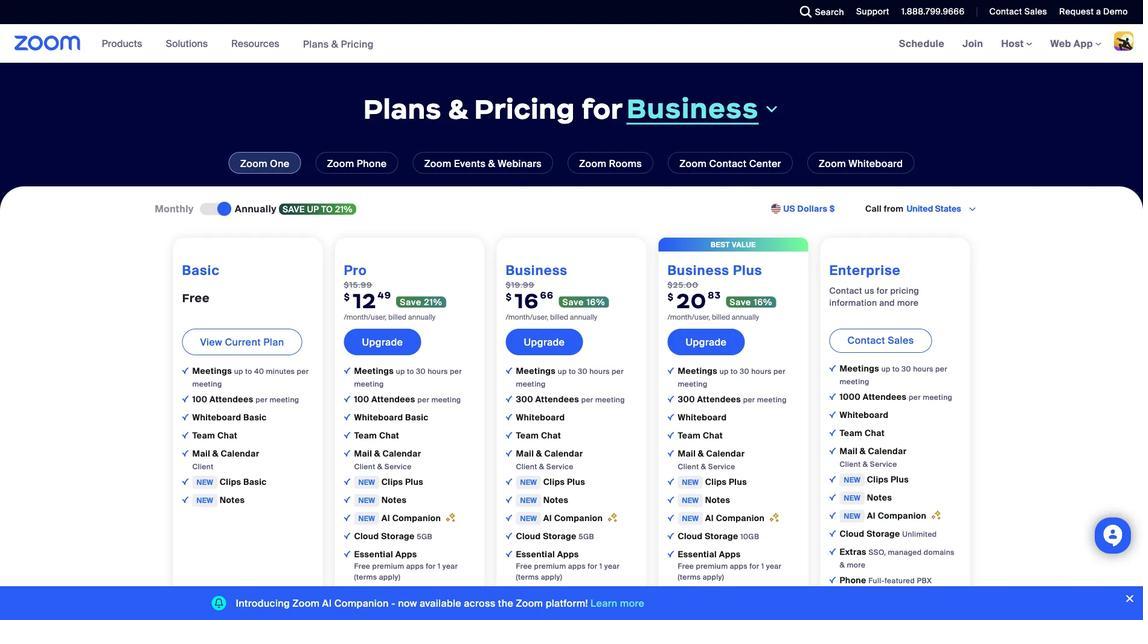 Task type: vqa. For each thing, say whether or not it's contained in the screenshot.
Workspaces Management's Management
no



Task type: describe. For each thing, give the bounding box(es) containing it.
plus inside business plus $25.00 $ 20 83 save 16% /month/user, billed annually
[[733, 262, 762, 279]]

team chat for business
[[516, 431, 561, 442]]

& inside mail & calendar client
[[212, 449, 219, 460]]

mail for pro
[[354, 449, 372, 460]]

phone inside the tabs of zoom services tab list
[[357, 157, 387, 170]]

contact down 'information'
[[848, 334, 885, 347]]

3 essential from the left
[[678, 550, 717, 561]]

300 attendees per meeting for cloud storage 10gb
[[678, 394, 787, 405]]

down image
[[764, 102, 780, 116]]

zoom events & webinars
[[424, 157, 542, 170]]

clips for business
[[543, 477, 565, 488]]

client for business
[[516, 463, 537, 472]]

dollars
[[798, 203, 828, 215]]

domains for cloud storage 10gb
[[762, 588, 793, 598]]

best
[[711, 240, 730, 249]]

save inside pro $15.99 $ 12 49 save 21% /month/user, billed annually
[[400, 297, 422, 308]]

zoom whiteboard
[[819, 157, 903, 170]]

pro $15.99 $ 12 49 save 21% /month/user, billed annually
[[344, 262, 443, 322]]

search button
[[791, 0, 847, 24]]

full-
[[869, 577, 885, 586]]

per inside up to 40 minutes per meeting
[[297, 367, 309, 376]]

new notes for pro
[[358, 495, 407, 506]]

zoom contact center
[[680, 157, 781, 170]]

49
[[378, 290, 391, 301]]

1 for 12
[[438, 562, 441, 572]]

events
[[454, 157, 486, 170]]

$25.00
[[668, 280, 699, 290]]

business plus $25.00 $ 20 83 save 16% /month/user, billed annually
[[668, 262, 773, 322]]

domains for cloud storage 5gb
[[600, 588, 631, 598]]

plan
[[263, 336, 284, 349]]

annually save up to 21%
[[235, 203, 353, 215]]

clips for enterprise
[[867, 475, 889, 486]]

to inside annually save up to 21%
[[321, 204, 333, 215]]

view current plan link
[[182, 329, 302, 356]]

for inside the enterprise contact us for pricing information and more
[[877, 285, 888, 296]]

cloud storage 5gb for 12
[[354, 531, 432, 543]]

apply) for 12
[[379, 573, 401, 582]]

introducing zoom ai companion - now available across the zoom platform! learn more
[[236, 598, 645, 610]]

meeting inside 1000 attendees per meeting
[[923, 393, 953, 402]]

client for pro
[[354, 463, 375, 472]]

calendar for enterprise
[[868, 446, 907, 457]]

& inside product information navigation
[[331, 38, 338, 50]]

pricing for plans & pricing
[[341, 38, 374, 50]]

join link
[[954, 24, 992, 63]]

$15.99
[[344, 280, 372, 290]]

attendees for basic
[[210, 394, 253, 405]]

3 apps from the left
[[719, 550, 741, 561]]

cloud storage 10gb
[[678, 531, 759, 543]]

products button
[[102, 24, 148, 63]]

100 attendees per meeting for pro
[[354, 394, 461, 405]]

3 upgrade from the left
[[686, 336, 727, 349]]

plans for plans & pricing
[[303, 38, 329, 50]]

web app
[[1051, 37, 1093, 50]]

monthly
[[155, 203, 194, 215]]

sso, for cloud storage 10gb
[[707, 588, 724, 598]]

phone full-featured pbx
[[840, 575, 932, 587]]

schedule link
[[890, 24, 954, 63]]

team chat for pro
[[354, 431, 399, 442]]

call from
[[865, 203, 904, 215]]

83
[[708, 290, 721, 301]]

host
[[1001, 37, 1026, 50]]

billed for 16
[[550, 313, 568, 322]]

cloud for enterprise
[[840, 529, 865, 540]]

companion for enterprise
[[878, 511, 927, 522]]

one
[[270, 157, 290, 170]]

20
[[677, 288, 707, 314]]

up to 30 hours per meeting for pro
[[354, 367, 462, 389]]

3 premium from the left
[[696, 562, 728, 572]]

to for pro
[[407, 367, 414, 376]]

center
[[749, 157, 781, 170]]

3 1 from the left
[[762, 562, 764, 572]]

sales inside main content
[[888, 334, 914, 347]]

5gb for 16
[[579, 533, 594, 542]]

1 horizontal spatial phone
[[840, 575, 867, 587]]

zoom rooms
[[579, 157, 642, 170]]

banner containing products
[[0, 24, 1143, 64]]

attendees for pro
[[371, 394, 415, 405]]

business for business plus $25.00 $ 20 83 save 16% /month/user, billed annually
[[668, 262, 730, 279]]

the
[[498, 598, 513, 610]]

storage for enterprise
[[867, 529, 900, 540]]

from
[[884, 203, 904, 215]]

new notes for business
[[520, 495, 569, 506]]

mail & calendar client
[[192, 449, 259, 472]]

service for pro
[[385, 463, 412, 472]]

value
[[732, 240, 756, 249]]

to for basic
[[245, 367, 252, 376]]

zoom one
[[240, 157, 290, 170]]

40
[[254, 367, 264, 376]]

annually inside business plus $25.00 $ 20 83 save 16% /month/user, billed annually
[[732, 313, 759, 322]]

/month/user, for 16
[[506, 313, 549, 322]]

us dollars $
[[783, 203, 835, 215]]

1000
[[840, 392, 861, 403]]

$19.99
[[506, 280, 535, 290]]

introducing
[[236, 598, 290, 610]]

support
[[856, 6, 890, 17]]

3 upgrade link from the left
[[668, 329, 745, 356]]

rooms
[[609, 157, 642, 170]]

apps for 16
[[568, 562, 586, 572]]

100 attendees per meeting for basic
[[192, 394, 299, 405]]

us dollars $ button
[[783, 203, 835, 215]]

cloud storage 5gb for 16
[[516, 531, 594, 543]]

cloud storage unlimited
[[840, 529, 937, 540]]

plans & pricing
[[303, 38, 374, 50]]

companion for business
[[554, 513, 603, 524]]

resources button
[[231, 24, 285, 63]]

unlimited
[[902, 530, 937, 540]]

request a demo
[[1060, 6, 1128, 17]]

calendar for pro
[[383, 449, 421, 460]]

team chat for enterprise
[[840, 428, 885, 439]]

3 apply) from the left
[[703, 573, 724, 582]]

pricing for plans & pricing for
[[474, 92, 575, 126]]

upgrade for 16
[[524, 336, 565, 349]]

hours for enterprise
[[913, 365, 934, 374]]

new notes for basic
[[197, 495, 245, 506]]

web app button
[[1051, 37, 1102, 50]]

demo
[[1104, 6, 1128, 17]]

contact up host
[[990, 6, 1022, 17]]

16% inside business plus $25.00 $ 20 83 save 16% /month/user, billed annually
[[754, 297, 773, 308]]

new clips basic
[[197, 477, 267, 488]]

plus for business
[[567, 477, 585, 488]]

and
[[880, 297, 895, 309]]

3 apps from the left
[[730, 562, 748, 572]]

chat for business
[[541, 431, 561, 442]]

search
[[815, 6, 844, 18]]

product information navigation
[[93, 24, 383, 64]]

current
[[225, 336, 261, 349]]

ai for pro
[[382, 513, 390, 524]]

business $19.99 $ 16 66 save 16% /month/user, billed annually
[[506, 262, 605, 322]]

apps for 12
[[406, 562, 424, 572]]

up to 40 minutes per meeting
[[192, 367, 309, 389]]

premium for 12
[[372, 562, 404, 572]]

3 year from the left
[[766, 562, 782, 572]]

up for basic
[[234, 367, 243, 376]]

web
[[1051, 37, 1071, 50]]

for up 'zoom rooms'
[[582, 92, 623, 126]]

enterprise
[[830, 262, 901, 279]]

3 (terms from the left
[[678, 573, 701, 582]]

storage for pro
[[381, 531, 415, 543]]

extras for cloud storage 5gb
[[516, 587, 545, 598]]

team for basic
[[192, 431, 215, 442]]

ai for business
[[543, 513, 552, 524]]

100 for basic
[[192, 394, 207, 405]]

webinars
[[498, 157, 542, 170]]

300 for cloud storage 10gb
[[678, 394, 695, 405]]

5gb for 12
[[417, 533, 432, 542]]

information
[[830, 297, 877, 309]]

0 vertical spatial contact sales
[[990, 6, 1047, 17]]

products
[[102, 37, 142, 50]]

contact inside the tabs of zoom services tab list
[[709, 157, 747, 170]]

300 attendees per meeting for cloud storage 5gb
[[516, 394, 625, 405]]

business button
[[627, 91, 780, 126]]

10gb
[[741, 533, 759, 542]]

for down '10gb'
[[750, 562, 760, 572]]

per inside 1000 attendees per meeting
[[909, 393, 921, 402]]

zoom phone
[[327, 157, 387, 170]]

calendar for basic
[[221, 449, 259, 460]]

pro
[[344, 262, 367, 279]]

plans for plans & pricing for
[[363, 92, 442, 126]]

1 vertical spatial contact sales
[[848, 334, 914, 347]]

whiteboard basic for pro
[[354, 412, 429, 424]]

1.888.799.9666 button up schedule link
[[902, 6, 965, 17]]

30 for enterprise
[[902, 365, 911, 374]]

meeting inside up to 40 minutes per meeting
[[192, 380, 222, 389]]

solutions
[[166, 37, 208, 50]]

contact inside the enterprise contact us for pricing information and more
[[830, 285, 863, 296]]

up inside annually save up to 21%
[[307, 204, 319, 215]]

up to 30 hours per meeting for business
[[516, 367, 624, 389]]

us
[[865, 285, 875, 296]]

view current plan
[[200, 336, 284, 349]]

2 horizontal spatial managed
[[888, 548, 922, 558]]

request
[[1060, 6, 1094, 17]]

-
[[391, 598, 396, 610]]

pbx
[[917, 577, 932, 586]]

plans & pricing for
[[363, 92, 623, 126]]

mail & calendar client & service for pro
[[354, 449, 421, 472]]

team chat for basic
[[192, 431, 237, 442]]

essential apps free premium apps for 1 year (terms apply) for 16
[[516, 550, 620, 582]]

to for business
[[569, 367, 576, 376]]

essential for 12
[[354, 550, 393, 561]]

featured
[[885, 577, 915, 586]]



Task type: locate. For each thing, give the bounding box(es) containing it.
1 /month/user, from the left
[[344, 313, 387, 322]]

1 300 from the left
[[516, 394, 533, 405]]

tabs of zoom services tab list
[[18, 152, 1125, 174]]

upgrade link down the 16
[[506, 329, 583, 356]]

now
[[398, 598, 417, 610]]

meetings
[[840, 364, 882, 375], [192, 366, 234, 377], [354, 366, 396, 377], [516, 366, 558, 377], [678, 366, 720, 377]]

notes
[[867, 493, 892, 504], [220, 495, 245, 506], [382, 495, 407, 506], [543, 495, 569, 506], [705, 495, 730, 506]]

client for enterprise
[[840, 460, 861, 469]]

1 vertical spatial include image
[[344, 551, 351, 558]]

2 100 from the left
[[354, 394, 369, 405]]

ok image
[[830, 394, 836, 400], [182, 396, 189, 403], [506, 396, 512, 403], [830, 412, 836, 418], [182, 414, 189, 421], [182, 432, 189, 439], [668, 432, 674, 439], [182, 450, 189, 457], [506, 450, 512, 457], [830, 476, 836, 483], [182, 479, 189, 486], [344, 479, 351, 486], [668, 479, 674, 486], [830, 495, 836, 501], [506, 497, 512, 504], [668, 497, 674, 504], [830, 513, 836, 519], [830, 531, 836, 537], [344, 533, 351, 540], [830, 577, 836, 584], [668, 589, 674, 595]]

zoom for zoom contact center
[[680, 157, 707, 170]]

0 vertical spatial 21%
[[335, 204, 353, 215]]

meetings for basic
[[192, 366, 234, 377]]

a
[[1096, 6, 1101, 17]]

0 horizontal spatial premium
[[372, 562, 404, 572]]

essential apps free premium apps for 1 year (terms apply) for 12
[[354, 550, 458, 582]]

annually
[[235, 203, 277, 215]]

up for enterprise
[[882, 365, 891, 374]]

essential apps free premium apps for 1 year (terms apply) up 'platform!'
[[516, 550, 620, 582]]

1 horizontal spatial apps
[[568, 562, 586, 572]]

1 horizontal spatial plans
[[363, 92, 442, 126]]

upgrade for 12
[[362, 336, 403, 349]]

sso,
[[869, 548, 886, 558], [545, 588, 563, 598], [707, 588, 724, 598]]

2 cloud storage 5gb from the left
[[516, 531, 594, 543]]

premium
[[372, 562, 404, 572], [534, 562, 566, 572], [696, 562, 728, 572]]

1 horizontal spatial 5gb
[[579, 533, 594, 542]]

upgrade down the 16
[[524, 336, 565, 349]]

0 horizontal spatial essential
[[354, 550, 393, 561]]

team for business
[[516, 431, 539, 442]]

billed down 66
[[550, 313, 568, 322]]

platform!
[[546, 598, 588, 610]]

$ inside business $19.99 $ 16 66 save 16% /month/user, billed annually
[[506, 291, 512, 303]]

0 horizontal spatial sso,
[[545, 588, 563, 598]]

plans inside product information navigation
[[303, 38, 329, 50]]

2 (terms from the left
[[516, 573, 539, 582]]

$ inside business plus $25.00 $ 20 83 save 16% /month/user, billed annually
[[668, 291, 674, 303]]

service for business
[[546, 463, 574, 472]]

0 horizontal spatial 21%
[[335, 204, 353, 215]]

1 horizontal spatial 100 attendees per meeting
[[354, 394, 461, 405]]

learn
[[591, 598, 618, 610]]

0 horizontal spatial apps
[[395, 550, 417, 561]]

apps up now
[[395, 550, 417, 561]]

plans & pricing link
[[303, 38, 374, 50], [303, 38, 374, 50]]

30
[[902, 365, 911, 374], [416, 367, 426, 376], [578, 367, 588, 376], [740, 367, 749, 376]]

profile picture image
[[1114, 31, 1134, 51]]

3 /month/user, from the left
[[668, 313, 710, 322]]

0 horizontal spatial sso, managed domains & more
[[516, 588, 631, 610]]

for up learn
[[588, 562, 598, 572]]

2 whiteboard basic from the left
[[354, 412, 429, 424]]

1 apply) from the left
[[379, 573, 401, 582]]

/month/user, down 49
[[344, 313, 387, 322]]

1 horizontal spatial (terms
[[516, 573, 539, 582]]

main content containing business
[[0, 24, 1143, 621]]

21% right 49
[[424, 297, 443, 308]]

0 vertical spatial plans
[[303, 38, 329, 50]]

/month/user, inside business plus $25.00 $ 20 83 save 16% /month/user, billed annually
[[668, 313, 710, 322]]

1 vertical spatial phone
[[840, 575, 867, 587]]

0 horizontal spatial cloud storage 5gb
[[354, 531, 432, 543]]

2 horizontal spatial domains
[[924, 548, 955, 558]]

attendees for enterprise
[[863, 392, 907, 403]]

2 horizontal spatial essential
[[678, 550, 717, 561]]

essential apps free premium apps for 1 year (terms apply) up now
[[354, 550, 458, 582]]

more inside the enterprise contact us for pricing information and more
[[897, 297, 919, 309]]

0 horizontal spatial managed
[[564, 588, 598, 598]]

hours
[[913, 365, 934, 374], [428, 367, 448, 376], [590, 367, 610, 376], [751, 367, 772, 376]]

sales down and
[[888, 334, 914, 347]]

mail for enterprise
[[840, 446, 858, 457]]

1 horizontal spatial essential apps free premium apps for 1 year (terms apply)
[[516, 550, 620, 582]]

1 horizontal spatial cloud storage 5gb
[[516, 531, 594, 543]]

$ down $15.99 at the top
[[344, 291, 350, 303]]

new ai companion for business
[[520, 513, 605, 524]]

show options image
[[968, 204, 978, 214]]

ai for enterprise
[[867, 511, 876, 522]]

up to 30 hours per meeting for enterprise
[[840, 365, 948, 387]]

1 horizontal spatial upgrade link
[[506, 329, 583, 356]]

essential for 16
[[516, 550, 555, 561]]

2 apps from the left
[[557, 550, 579, 561]]

1 vertical spatial 21%
[[424, 297, 443, 308]]

business for business
[[627, 91, 759, 126]]

notes for enterprise
[[867, 493, 892, 504]]

essential up 'platform!'
[[516, 550, 555, 561]]

up inside up to 40 minutes per meeting
[[234, 367, 243, 376]]

contact sales up host dropdown button
[[990, 6, 1047, 17]]

21% inside pro $15.99 $ 12 49 save 21% /month/user, billed annually
[[424, 297, 443, 308]]

0 horizontal spatial 5gb
[[417, 533, 432, 542]]

1 horizontal spatial 100
[[354, 394, 369, 405]]

0 vertical spatial phone
[[357, 157, 387, 170]]

0 horizontal spatial 16%
[[587, 297, 605, 308]]

whiteboard basic
[[192, 412, 267, 424], [354, 412, 429, 424]]

save inside annually save up to 21%
[[283, 204, 305, 215]]

0 horizontal spatial billed
[[388, 313, 406, 322]]

essential down cloud storage 10gb
[[678, 550, 717, 561]]

billed inside business plus $25.00 $ 20 83 save 16% /month/user, billed annually
[[712, 313, 730, 322]]

app
[[1074, 37, 1093, 50]]

upgrade link down 20 on the right of page
[[668, 329, 745, 356]]

/month/user, down $25.00
[[668, 313, 710, 322]]

2 horizontal spatial apps
[[719, 550, 741, 561]]

us
[[783, 203, 795, 215]]

include image
[[830, 365, 836, 372], [182, 368, 189, 374], [506, 368, 512, 374], [668, 368, 674, 374], [506, 551, 512, 558], [668, 551, 674, 558]]

schedule
[[899, 37, 945, 50]]

1 horizontal spatial sales
[[1025, 6, 1047, 17]]

include image for up to 30 hours per meeting
[[344, 368, 351, 374]]

chat
[[865, 428, 885, 439], [217, 431, 237, 442], [379, 431, 399, 442], [541, 431, 561, 442], [703, 431, 723, 442]]

apps up 'platform!'
[[568, 562, 586, 572]]

zoom for zoom whiteboard
[[819, 157, 846, 170]]

meetings for pro
[[354, 366, 396, 377]]

sso, up 'platform!'
[[545, 588, 563, 598]]

12
[[353, 288, 376, 314]]

chat for enterprise
[[865, 428, 885, 439]]

meetings for enterprise
[[840, 364, 882, 375]]

storage
[[867, 529, 900, 540], [381, 531, 415, 543], [543, 531, 577, 543], [705, 531, 738, 543]]

essential up -
[[354, 550, 393, 561]]

upgrade link for 12
[[344, 329, 421, 356]]

2 horizontal spatial premium
[[696, 562, 728, 572]]

Country/Region text field
[[906, 203, 967, 215]]

2 upgrade link from the left
[[506, 329, 583, 356]]

billed down 83
[[712, 313, 730, 322]]

business inside business plus $25.00 $ 20 83 save 16% /month/user, billed annually
[[668, 262, 730, 279]]

mail for business
[[516, 449, 534, 460]]

0 horizontal spatial year
[[443, 562, 458, 572]]

for right us
[[877, 285, 888, 296]]

1 horizontal spatial extras
[[678, 587, 707, 598]]

upgrade
[[362, 336, 403, 349], [524, 336, 565, 349], [686, 336, 727, 349]]

0 horizontal spatial apply)
[[379, 573, 401, 582]]

year for 16
[[604, 562, 620, 572]]

minutes
[[266, 367, 295, 376]]

2 horizontal spatial year
[[766, 562, 782, 572]]

1 horizontal spatial premium
[[534, 562, 566, 572]]

apps down '10gb'
[[730, 562, 748, 572]]

apps down cloud storage 10gb
[[719, 550, 741, 561]]

plans
[[303, 38, 329, 50], [363, 92, 442, 126]]

1 horizontal spatial year
[[604, 562, 620, 572]]

2 horizontal spatial (terms
[[678, 573, 701, 582]]

across
[[464, 598, 496, 610]]

1 for 16
[[600, 562, 603, 572]]

1 horizontal spatial apps
[[557, 550, 579, 561]]

1 cloud storage 5gb from the left
[[354, 531, 432, 543]]

2 horizontal spatial essential apps free premium apps for 1 year (terms apply)
[[678, 550, 782, 582]]

1 5gb from the left
[[417, 533, 432, 542]]

chat for basic
[[217, 431, 237, 442]]

1 100 attendees per meeting from the left
[[192, 394, 299, 405]]

0 horizontal spatial /month/user,
[[344, 313, 387, 322]]

1 horizontal spatial 1
[[600, 562, 603, 572]]

annually inside business $19.99 $ 16 66 save 16% /month/user, billed annually
[[570, 313, 597, 322]]

$ for pro
[[344, 291, 350, 303]]

1 essential apps free premium apps for 1 year (terms apply) from the left
[[354, 550, 458, 582]]

/month/user, down 66
[[506, 313, 549, 322]]

2 premium from the left
[[534, 562, 566, 572]]

available
[[420, 598, 461, 610]]

business inside business $19.99 $ 16 66 save 16% /month/user, billed annually
[[506, 262, 568, 279]]

1 horizontal spatial pricing
[[474, 92, 575, 126]]

managed down '10gb'
[[726, 588, 760, 598]]

1 horizontal spatial sso, managed domains & more
[[678, 588, 793, 610]]

clips for pro
[[382, 477, 403, 488]]

1 horizontal spatial sso,
[[707, 588, 724, 598]]

join
[[963, 37, 983, 50]]

0 horizontal spatial 1
[[438, 562, 441, 572]]

support link
[[847, 0, 893, 24], [856, 6, 890, 17]]

apps up now
[[406, 562, 424, 572]]

2 annually from the left
[[570, 313, 597, 322]]

0 vertical spatial pricing
[[341, 38, 374, 50]]

cloud storage 5gb
[[354, 531, 432, 543], [516, 531, 594, 543]]

save right 83
[[730, 297, 751, 308]]

1 year from the left
[[443, 562, 458, 572]]

1 horizontal spatial essential
[[516, 550, 555, 561]]

meetings for business
[[516, 366, 558, 377]]

zoom
[[240, 157, 267, 170], [327, 157, 354, 170], [424, 157, 452, 170], [579, 157, 607, 170], [680, 157, 707, 170], [819, 157, 846, 170], [292, 598, 320, 610], [516, 598, 543, 610]]

zoom for zoom events & webinars
[[424, 157, 452, 170]]

sso, for cloud storage 5gb
[[545, 588, 563, 598]]

ai
[[867, 511, 876, 522], [382, 513, 390, 524], [543, 513, 552, 524], [705, 513, 714, 524], [322, 598, 332, 610]]

2 apply) from the left
[[541, 573, 562, 582]]

apps for 16
[[557, 550, 579, 561]]

to for enterprise
[[893, 365, 900, 374]]

16%
[[587, 297, 605, 308], [754, 297, 773, 308]]

new
[[844, 476, 861, 485], [197, 478, 213, 488], [358, 478, 375, 488], [520, 478, 537, 488], [682, 478, 699, 488], [844, 494, 861, 503], [197, 496, 213, 506], [358, 496, 375, 506], [520, 496, 537, 506], [682, 496, 699, 506], [844, 512, 861, 521], [358, 514, 375, 524], [520, 514, 537, 524], [682, 514, 699, 524]]

1 vertical spatial pricing
[[474, 92, 575, 126]]

phone
[[357, 157, 387, 170], [840, 575, 867, 587]]

save right 66
[[563, 297, 584, 308]]

2 1 from the left
[[600, 562, 603, 572]]

include image for free premium apps for 1 year (terms apply)
[[344, 551, 351, 558]]

plus for pro
[[405, 477, 423, 488]]

calendar
[[868, 446, 907, 457], [221, 449, 259, 460], [383, 449, 421, 460], [544, 449, 583, 460], [706, 449, 745, 460]]

0 horizontal spatial 300
[[516, 394, 533, 405]]

$ down $19.99
[[506, 291, 512, 303]]

2 horizontal spatial 1
[[762, 562, 764, 572]]

2 horizontal spatial upgrade link
[[668, 329, 745, 356]]

(terms for 16
[[516, 573, 539, 582]]

1 vertical spatial sales
[[888, 334, 914, 347]]

banner
[[0, 24, 1143, 64]]

2 5gb from the left
[[579, 533, 594, 542]]

billed inside pro $15.99 $ 12 49 save 21% /month/user, billed annually
[[388, 313, 406, 322]]

up for business
[[558, 367, 567, 376]]

save inside business plus $25.00 $ 20 83 save 16% /month/user, billed annually
[[730, 297, 751, 308]]

1 horizontal spatial 21%
[[424, 297, 443, 308]]

essential apps free premium apps for 1 year (terms apply) down cloud storage 10gb
[[678, 550, 782, 582]]

2 16% from the left
[[754, 297, 773, 308]]

0 horizontal spatial sales
[[888, 334, 914, 347]]

include image
[[344, 368, 351, 374], [344, 551, 351, 558]]

notes for pro
[[382, 495, 407, 506]]

0 horizontal spatial annually
[[408, 313, 436, 322]]

sso, managed domains & more for cloud storage 5gb
[[516, 588, 631, 610]]

1 whiteboard basic from the left
[[192, 412, 267, 424]]

0 vertical spatial include image
[[344, 368, 351, 374]]

30 for business
[[578, 367, 588, 376]]

0 horizontal spatial 100
[[192, 394, 207, 405]]

2 year from the left
[[604, 562, 620, 572]]

save right annually
[[283, 204, 305, 215]]

mail
[[840, 446, 858, 457], [192, 449, 210, 460], [354, 449, 372, 460], [516, 449, 534, 460], [678, 449, 696, 460]]

annually for 16
[[570, 313, 597, 322]]

contact left center
[[709, 157, 747, 170]]

16
[[515, 288, 539, 314]]

pricing
[[341, 38, 374, 50], [474, 92, 575, 126]]

billed down 49
[[388, 313, 406, 322]]

host button
[[1001, 37, 1033, 50]]

more
[[897, 297, 919, 309], [847, 561, 866, 570], [620, 598, 645, 610], [523, 601, 542, 610], [685, 601, 704, 610]]

1 horizontal spatial domains
[[762, 588, 793, 598]]

2 billed from the left
[[550, 313, 568, 322]]

client for basic
[[192, 463, 214, 472]]

apply) down cloud storage 10gb
[[703, 573, 724, 582]]

/month/user, for 12
[[344, 313, 387, 322]]

premium up -
[[372, 562, 404, 572]]

notes for business
[[543, 495, 569, 506]]

0 horizontal spatial 100 attendees per meeting
[[192, 394, 299, 405]]

1 upgrade link from the left
[[344, 329, 421, 356]]

1000 attendees per meeting
[[840, 392, 953, 403]]

companion
[[878, 511, 927, 522], [392, 513, 441, 524], [554, 513, 603, 524], [716, 513, 765, 524], [334, 598, 389, 610]]

client inside mail & calendar client
[[192, 463, 214, 472]]

upgrade link down 12
[[344, 329, 421, 356]]

2 horizontal spatial sso, managed domains & more
[[840, 548, 955, 570]]

team for pro
[[354, 431, 377, 442]]

2 horizontal spatial upgrade
[[686, 336, 727, 349]]

billed inside business $19.99 $ 16 66 save 16% /month/user, billed annually
[[550, 313, 568, 322]]

free
[[182, 291, 210, 306], [354, 562, 370, 572], [516, 562, 532, 572], [678, 562, 694, 572]]

apps
[[406, 562, 424, 572], [568, 562, 586, 572], [730, 562, 748, 572]]

1 horizontal spatial contact sales
[[990, 6, 1047, 17]]

clips for basic
[[220, 477, 241, 488]]

cloud for business
[[516, 531, 541, 543]]

plus
[[733, 262, 762, 279], [891, 475, 909, 486], [405, 477, 423, 488], [567, 477, 585, 488], [729, 477, 747, 488]]

2 horizontal spatial billed
[[712, 313, 730, 322]]

2 horizontal spatial /month/user,
[[668, 313, 710, 322]]

upgrade down 20 on the right of page
[[686, 336, 727, 349]]

0 horizontal spatial essential apps free premium apps for 1 year (terms apply)
[[354, 550, 458, 582]]

enterprise contact us for pricing information and more
[[830, 262, 919, 309]]

managed up 'platform!'
[[564, 588, 598, 598]]

sso, down cloud storage unlimited
[[869, 548, 886, 558]]

apply) up 'platform!'
[[541, 573, 562, 582]]

upgrade down 12
[[362, 336, 403, 349]]

pricing
[[890, 285, 919, 296]]

solutions button
[[166, 24, 213, 63]]

annually right 12
[[408, 313, 436, 322]]

$ inside us dollars $ popup button
[[830, 203, 835, 215]]

$ right dollars
[[830, 203, 835, 215]]

attendees for business
[[535, 394, 579, 405]]

save right 49
[[400, 297, 422, 308]]

plans inside main content
[[363, 92, 442, 126]]

300 for cloud storage 5gb
[[516, 394, 533, 405]]

1 300 attendees per meeting from the left
[[516, 394, 625, 405]]

upgrade link for 16
[[506, 329, 583, 356]]

$ inside pro $15.99 $ 12 49 save 21% /month/user, billed annually
[[344, 291, 350, 303]]

2 horizontal spatial sso,
[[869, 548, 886, 558]]

1 horizontal spatial whiteboard basic
[[354, 412, 429, 424]]

new inside new clips basic
[[197, 478, 213, 488]]

client
[[840, 460, 861, 469], [192, 463, 214, 472], [354, 463, 375, 472], [516, 463, 537, 472], [678, 463, 699, 472]]

essential apps free premium apps for 1 year (terms apply)
[[354, 550, 458, 582], [516, 550, 620, 582], [678, 550, 782, 582]]

apps up 'platform!'
[[557, 550, 579, 561]]

2 essential apps free premium apps for 1 year (terms apply) from the left
[[516, 550, 620, 582]]

2 essential from the left
[[516, 550, 555, 561]]

2 100 attendees per meeting from the left
[[354, 394, 461, 405]]

contact up 'information'
[[830, 285, 863, 296]]

3 annually from the left
[[732, 313, 759, 322]]

0 horizontal spatial (terms
[[354, 573, 377, 582]]

calendar for business
[[544, 449, 583, 460]]

1 horizontal spatial managed
[[726, 588, 760, 598]]

extras for cloud storage 10gb
[[678, 587, 707, 598]]

mail inside mail & calendar client
[[192, 449, 210, 460]]

contact sales down and
[[848, 334, 914, 347]]

to inside up to 40 minutes per meeting
[[245, 367, 252, 376]]

2 horizontal spatial extras
[[840, 547, 869, 558]]

apply) for 16
[[541, 573, 562, 582]]

meetings navigation
[[890, 24, 1143, 64]]

call
[[865, 203, 882, 215]]

0 horizontal spatial pricing
[[341, 38, 374, 50]]

2 300 attendees per meeting from the left
[[678, 394, 787, 405]]

/month/user, inside business $19.99 $ 16 66 save 16% /month/user, billed annually
[[506, 313, 549, 322]]

mail & calendar client & service for enterprise
[[840, 446, 907, 469]]

0 horizontal spatial whiteboard basic
[[192, 412, 267, 424]]

zoom for zoom one
[[240, 157, 267, 170]]

sales up host dropdown button
[[1025, 6, 1047, 17]]

premium up 'platform!'
[[534, 562, 566, 572]]

2 horizontal spatial apps
[[730, 562, 748, 572]]

premium down cloud storage 10gb
[[696, 562, 728, 572]]

1 annually from the left
[[408, 313, 436, 322]]

1 vertical spatial plans
[[363, 92, 442, 126]]

0 horizontal spatial apps
[[406, 562, 424, 572]]

$ down $25.00
[[668, 291, 674, 303]]

service for enterprise
[[870, 460, 897, 469]]

1 (terms from the left
[[354, 573, 377, 582]]

managed for cloud storage 10gb
[[726, 588, 760, 598]]

21% down the zoom phone on the left top
[[335, 204, 353, 215]]

chat for pro
[[379, 431, 399, 442]]

main content
[[0, 24, 1143, 621]]

request a demo link
[[1051, 0, 1143, 24], [1060, 6, 1128, 17]]

1 horizontal spatial annually
[[570, 313, 597, 322]]

sso, down cloud storage 10gb
[[707, 588, 724, 598]]

best value
[[711, 240, 756, 249]]

whiteboard inside the tabs of zoom services tab list
[[849, 157, 903, 170]]

0 horizontal spatial phone
[[357, 157, 387, 170]]

meeting
[[840, 377, 869, 387], [192, 380, 222, 389], [354, 380, 384, 389], [516, 380, 546, 389], [678, 380, 708, 389], [923, 393, 953, 402], [270, 396, 299, 405], [431, 396, 461, 405], [595, 396, 625, 405], [757, 396, 787, 405]]

& inside the tabs of zoom services tab list
[[488, 157, 495, 170]]

ok image
[[344, 396, 351, 403], [668, 396, 674, 403], [344, 414, 351, 421], [506, 414, 512, 421], [668, 414, 674, 421], [830, 430, 836, 437], [344, 432, 351, 439], [506, 432, 512, 439], [830, 448, 836, 455], [344, 450, 351, 457], [668, 450, 674, 457], [506, 479, 512, 486], [182, 497, 189, 504], [344, 497, 351, 504], [344, 515, 351, 522], [506, 515, 512, 522], [668, 515, 674, 522], [506, 533, 512, 540], [668, 533, 674, 540], [830, 549, 836, 556], [506, 589, 512, 595]]

1 16% from the left
[[587, 297, 605, 308]]

16% inside business $19.99 $ 16 66 save 16% /month/user, billed annually
[[587, 297, 605, 308]]

save inside business $19.99 $ 16 66 save 16% /month/user, billed annually
[[563, 297, 584, 308]]

annually inside pro $15.99 $ 12 49 save 21% /month/user, billed annually
[[408, 313, 436, 322]]

1 horizontal spatial 300
[[678, 394, 695, 405]]

2 apps from the left
[[568, 562, 586, 572]]

pricing inside product information navigation
[[341, 38, 374, 50]]

0 horizontal spatial upgrade
[[362, 336, 403, 349]]

sso, managed domains & more
[[840, 548, 955, 570], [516, 588, 631, 610], [678, 588, 793, 610]]

1 premium from the left
[[372, 562, 404, 572]]

1 1 from the left
[[438, 562, 441, 572]]

21%
[[335, 204, 353, 215], [424, 297, 443, 308]]

managed for cloud storage 5gb
[[564, 588, 598, 598]]

1 horizontal spatial upgrade
[[524, 336, 565, 349]]

new ai companion
[[844, 511, 929, 522], [358, 513, 443, 524], [520, 513, 605, 524], [682, 513, 767, 524]]

300
[[516, 394, 533, 405], [678, 394, 695, 405]]

2 300 from the left
[[678, 394, 695, 405]]

1 include image from the top
[[344, 368, 351, 374]]

hours for business
[[590, 367, 610, 376]]

year for 12
[[443, 562, 458, 572]]

0 horizontal spatial plans
[[303, 38, 329, 50]]

0 horizontal spatial upgrade link
[[344, 329, 421, 356]]

66
[[540, 290, 554, 301]]

1 horizontal spatial 300 attendees per meeting
[[678, 394, 787, 405]]

21% inside annually save up to 21%
[[335, 204, 353, 215]]

for up "introducing zoom ai companion - now available across the zoom platform! learn more"
[[426, 562, 436, 572]]

2 horizontal spatial annually
[[732, 313, 759, 322]]

new clips plus for business
[[520, 477, 585, 488]]

1 apps from the left
[[406, 562, 424, 572]]

apps for 12
[[395, 550, 417, 561]]

100 for pro
[[354, 394, 369, 405]]

1
[[438, 562, 441, 572], [600, 562, 603, 572], [762, 562, 764, 572]]

apply) up -
[[379, 573, 401, 582]]

0 horizontal spatial extras
[[516, 587, 545, 598]]

/month/user, inside pro $15.99 $ 12 49 save 21% /month/user, billed annually
[[344, 313, 387, 322]]

2 include image from the top
[[344, 551, 351, 558]]

sso, managed domains & more for cloud storage 10gb
[[678, 588, 793, 610]]

contact sales
[[990, 6, 1047, 17], [848, 334, 914, 347]]

2 upgrade from the left
[[524, 336, 565, 349]]

managed
[[888, 548, 922, 558], [564, 588, 598, 598], [726, 588, 760, 598]]

300 attendees per meeting
[[516, 394, 625, 405], [678, 394, 787, 405]]

calendar inside mail & calendar client
[[221, 449, 259, 460]]

1 upgrade from the left
[[362, 336, 403, 349]]

0 horizontal spatial 300 attendees per meeting
[[516, 394, 625, 405]]

managed down unlimited
[[888, 548, 922, 558]]

2 /month/user, from the left
[[506, 313, 549, 322]]

0 horizontal spatial contact sales
[[848, 334, 914, 347]]

service
[[870, 460, 897, 469], [385, 463, 412, 472], [546, 463, 574, 472], [708, 463, 735, 472]]

annually right 20 on the right of page
[[732, 313, 759, 322]]

3 billed from the left
[[712, 313, 730, 322]]

16% right 66
[[587, 297, 605, 308]]

1 horizontal spatial billed
[[550, 313, 568, 322]]

annually right the 16
[[570, 313, 597, 322]]

0 vertical spatial sales
[[1025, 6, 1047, 17]]

1 100 from the left
[[192, 394, 207, 405]]

1 horizontal spatial 16%
[[754, 297, 773, 308]]

0 horizontal spatial domains
[[600, 588, 631, 598]]

1 essential from the left
[[354, 550, 393, 561]]

1 billed from the left
[[388, 313, 406, 322]]

resources
[[231, 37, 279, 50]]

save
[[283, 204, 305, 215], [400, 297, 422, 308], [563, 297, 584, 308], [730, 297, 751, 308]]

zoom logo image
[[14, 36, 81, 51]]

1 apps from the left
[[395, 550, 417, 561]]

&
[[331, 38, 338, 50], [448, 92, 468, 126], [488, 157, 495, 170], [860, 446, 866, 457], [212, 449, 219, 460], [374, 449, 380, 460], [536, 449, 542, 460], [698, 449, 704, 460], [863, 460, 868, 469], [377, 463, 383, 472], [539, 463, 545, 472], [701, 463, 706, 472], [840, 561, 845, 570], [516, 601, 521, 610], [678, 601, 683, 610]]

up
[[307, 204, 319, 215], [882, 365, 891, 374], [234, 367, 243, 376], [396, 367, 405, 376], [558, 367, 567, 376], [720, 367, 729, 376]]

learn more link
[[591, 598, 645, 610]]

plus for enterprise
[[891, 475, 909, 486]]

companion for pro
[[392, 513, 441, 524]]

16% right 83
[[754, 297, 773, 308]]

billed for 12
[[388, 313, 406, 322]]

view
[[200, 336, 222, 349]]

mail for basic
[[192, 449, 210, 460]]

3 essential apps free premium apps for 1 year (terms apply) from the left
[[678, 550, 782, 582]]

2 horizontal spatial apply)
[[703, 573, 724, 582]]

1 horizontal spatial /month/user,
[[506, 313, 549, 322]]

1.888.799.9666 button up schedule
[[893, 0, 968, 24]]

1 horizontal spatial apply)
[[541, 573, 562, 582]]

team chat
[[840, 428, 885, 439], [192, 431, 237, 442], [354, 431, 399, 442], [516, 431, 561, 442], [678, 431, 723, 442]]

1.888.799.9666
[[902, 6, 965, 17]]

new clips plus for pro
[[358, 477, 423, 488]]



